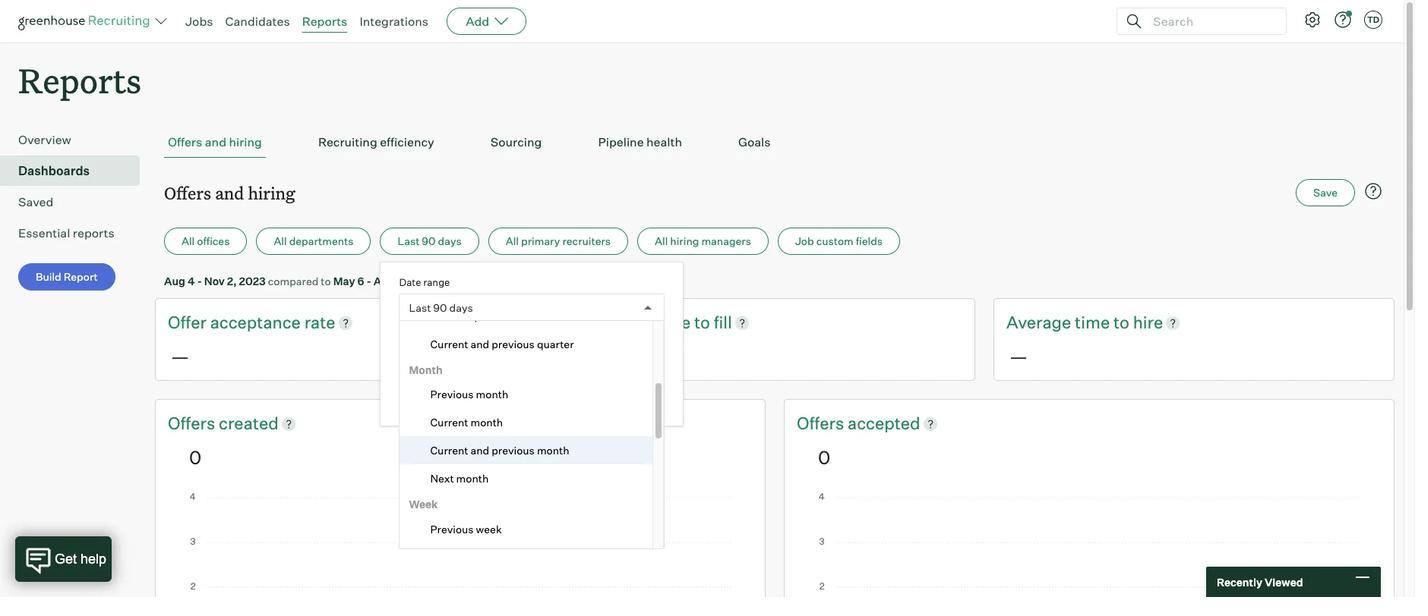 Task type: locate. For each thing, give the bounding box(es) containing it.
0 vertical spatial previous
[[430, 388, 474, 401]]

1 horizontal spatial to link
[[1114, 312, 1133, 335]]

average time to for hire
[[1007, 312, 1133, 333]]

2 offers link from the left
[[797, 413, 848, 436]]

90
[[422, 235, 436, 248], [433, 301, 447, 314]]

saved
[[18, 195, 53, 210]]

current for current and previous month
[[430, 445, 468, 458]]

week
[[476, 523, 502, 536]]

previous left week
[[430, 523, 474, 536]]

overview link
[[18, 131, 134, 149]]

0 horizontal spatial —
[[171, 346, 189, 368]]

greenhouse recruiting image
[[18, 12, 155, 30]]

0 vertical spatial 90
[[422, 235, 436, 248]]

build
[[36, 271, 61, 284]]

2023 right 2,
[[239, 275, 266, 288]]

month down compare to previous time period
[[471, 417, 503, 429]]

current down 'compare'
[[430, 417, 468, 429]]

1 previous from the top
[[430, 388, 474, 401]]

all left the "offices"
[[182, 235, 195, 248]]

current for current and previous quarter
[[430, 338, 468, 351]]

1 horizontal spatial time
[[656, 312, 691, 333]]

offers link
[[168, 413, 219, 436], [797, 413, 848, 436]]

month down period
[[537, 445, 570, 458]]

0 vertical spatial reports
[[302, 14, 348, 29]]

1 horizontal spatial xychart image
[[818, 494, 1361, 598]]

4
[[188, 275, 195, 288]]

2 current from the top
[[430, 338, 468, 351]]

2 xychart image from the left
[[818, 494, 1361, 598]]

previous down 08/04/2023
[[430, 388, 474, 401]]

0 for created
[[189, 447, 202, 469]]

1 all from the left
[[182, 235, 195, 248]]

1 horizontal spatial date
[[560, 335, 581, 347]]

last 90 days button
[[380, 228, 479, 255]]

0 horizontal spatial to link
[[694, 312, 714, 335]]

2 average time to from the left
[[1007, 312, 1133, 333]]

2023 right the 3,
[[409, 275, 436, 288]]

2 average link from the left
[[1007, 312, 1075, 335]]

2 — from the left
[[1010, 346, 1028, 368]]

hiring inside button
[[229, 135, 262, 150]]

last
[[398, 235, 420, 248], [409, 301, 431, 314]]

days up the range
[[438, 235, 462, 248]]

acceptance
[[210, 312, 301, 333]]

build report
[[36, 271, 98, 284]]

save
[[1314, 186, 1338, 199]]

last 90 days
[[398, 235, 462, 248], [409, 301, 473, 314]]

to link for hire
[[1114, 312, 1133, 335]]

date
[[425, 335, 445, 347], [560, 335, 581, 347]]

1 horizontal spatial —
[[1010, 346, 1028, 368]]

0
[[189, 447, 202, 469], [818, 447, 831, 469]]

0 horizontal spatial aug
[[164, 275, 185, 288]]

faq image
[[1365, 182, 1383, 201]]

all left departments
[[274, 235, 287, 248]]

- right 6
[[367, 275, 371, 288]]

average link
[[587, 312, 656, 335], [1007, 312, 1075, 335]]

quarter up period
[[537, 338, 574, 351]]

2 aug from the left
[[374, 275, 395, 288]]

1 horizontal spatial 0
[[818, 447, 831, 469]]

2 all from the left
[[274, 235, 287, 248]]

90 inside button
[[422, 235, 436, 248]]

all offices
[[182, 235, 230, 248]]

1 current from the top
[[430, 310, 468, 323]]

time link left hire link
[[1075, 312, 1114, 335]]

1 vertical spatial previous
[[430, 523, 474, 536]]

nov
[[204, 275, 225, 288]]

previous down 'current month'
[[492, 445, 535, 458]]

current down the range
[[430, 310, 468, 323]]

1 horizontal spatial average
[[1007, 312, 1072, 333]]

acceptance link
[[210, 312, 304, 335]]

quarter
[[471, 310, 508, 323], [537, 338, 574, 351]]

date right end
[[560, 335, 581, 347]]

add button
[[447, 8, 527, 35]]

2 to link from the left
[[1114, 312, 1133, 335]]

previous up 'current month'
[[473, 394, 516, 407]]

90 down the range
[[433, 301, 447, 314]]

previous left end
[[492, 338, 535, 351]]

4 current from the top
[[430, 445, 468, 458]]

08/04/2023
[[408, 360, 472, 372]]

quarter up current and previous quarter in the left of the page
[[471, 310, 508, 323]]

- right the 4
[[197, 275, 202, 288]]

1 xychart image from the left
[[189, 494, 732, 598]]

days down the range
[[449, 301, 473, 314]]

previous
[[492, 338, 535, 351], [473, 394, 516, 407], [492, 445, 535, 458]]

90 up date range on the top left
[[422, 235, 436, 248]]

time left hire
[[1075, 312, 1110, 333]]

time left fill
[[656, 312, 691, 333]]

offers link for accepted
[[797, 413, 848, 436]]

previous month
[[430, 388, 509, 401]]

offer link
[[168, 312, 210, 335]]

-
[[197, 275, 202, 288], [367, 275, 371, 288]]

tab list
[[164, 127, 1386, 158]]

1 horizontal spatial time link
[[1075, 312, 1114, 335]]

current up 08/04/2023
[[430, 338, 468, 351]]

1 horizontal spatial -
[[367, 275, 371, 288]]

candidates link
[[225, 14, 290, 29]]

all hiring managers button
[[638, 228, 769, 255]]

1 horizontal spatial aug
[[374, 275, 395, 288]]

sourcing
[[491, 135, 542, 150]]

2 0 from the left
[[818, 447, 831, 469]]

aug 4 - nov 2, 2023 compared to may 6 - aug 3, 2023
[[164, 275, 436, 288]]

compare
[[413, 394, 458, 407]]

2023
[[239, 275, 266, 288], [409, 275, 436, 288]]

aug left the 4
[[164, 275, 185, 288]]

last up the 3,
[[398, 235, 420, 248]]

1 vertical spatial 90
[[433, 301, 447, 314]]

tab list containing offers and hiring
[[164, 127, 1386, 158]]

2 date from the left
[[560, 335, 581, 347]]

candidates
[[225, 14, 290, 29]]

xychart image
[[189, 494, 732, 598], [818, 494, 1361, 598]]

reports link
[[302, 14, 348, 29]]

month up 'current month'
[[476, 388, 509, 401]]

average
[[587, 312, 652, 333], [1007, 312, 1072, 333]]

1 vertical spatial days
[[449, 301, 473, 314]]

1 horizontal spatial quarter
[[537, 338, 574, 351]]

offer
[[168, 312, 207, 333]]

0 horizontal spatial xychart image
[[189, 494, 732, 598]]

3 current from the top
[[430, 417, 468, 429]]

1 horizontal spatial offers link
[[797, 413, 848, 436]]

job
[[795, 235, 814, 248]]

reports
[[302, 14, 348, 29], [18, 58, 141, 103]]

0 horizontal spatial offers link
[[168, 413, 219, 436]]

average time to
[[587, 312, 714, 333], [1007, 312, 1133, 333]]

last 90 days down the range
[[409, 301, 473, 314]]

1 vertical spatial previous
[[473, 394, 516, 407]]

reports down greenhouse recruiting image
[[18, 58, 141, 103]]

created link
[[219, 413, 279, 436]]

report
[[64, 271, 98, 284]]

next
[[430, 473, 454, 486]]

1 horizontal spatial 2023
[[409, 275, 436, 288]]

2 vertical spatial previous
[[492, 445, 535, 458]]

1 2023 from the left
[[239, 275, 266, 288]]

1 vertical spatial hiring
[[248, 182, 295, 205]]

0 vertical spatial previous
[[492, 338, 535, 351]]

0 horizontal spatial date
[[425, 335, 445, 347]]

1 horizontal spatial reports
[[302, 14, 348, 29]]

month right next
[[456, 473, 489, 486]]

month for next month
[[456, 473, 489, 486]]

time link
[[656, 312, 694, 335], [1075, 312, 1114, 335]]

created
[[219, 413, 279, 434]]

previous week
[[430, 523, 502, 536]]

average for hire
[[1007, 312, 1072, 333]]

date right start
[[425, 335, 445, 347]]

previous for time
[[473, 394, 516, 407]]

0 horizontal spatial average
[[587, 312, 652, 333]]

to link for fill
[[694, 312, 714, 335]]

hiring
[[229, 135, 262, 150], [248, 182, 295, 205], [670, 235, 699, 248]]

0 vertical spatial last 90 days
[[398, 235, 462, 248]]

reports right the candidates link
[[302, 14, 348, 29]]

1 date from the left
[[425, 335, 445, 347]]

1 average link from the left
[[587, 312, 656, 335]]

start date
[[399, 335, 445, 347]]

range
[[423, 277, 450, 289]]

2,
[[227, 275, 237, 288]]

1 offers link from the left
[[168, 413, 219, 436]]

last 90 days up date range on the top left
[[398, 235, 462, 248]]

previous
[[430, 388, 474, 401], [430, 523, 474, 536]]

accepted link
[[848, 413, 921, 436]]

month
[[476, 388, 509, 401], [471, 417, 503, 429], [537, 445, 570, 458], [456, 473, 489, 486]]

all inside button
[[655, 235, 668, 248]]

job custom fields button
[[778, 228, 900, 255]]

Search text field
[[1150, 10, 1273, 32]]

2 average from the left
[[1007, 312, 1072, 333]]

all left managers
[[655, 235, 668, 248]]

1 average time to from the left
[[587, 312, 714, 333]]

1 horizontal spatial average link
[[1007, 312, 1075, 335]]

0 vertical spatial hiring
[[229, 135, 262, 150]]

0 horizontal spatial -
[[197, 275, 202, 288]]

all for all primary recruiters
[[506, 235, 519, 248]]

previous for month
[[430, 388, 474, 401]]

current for current month
[[430, 417, 468, 429]]

1 vertical spatial last
[[409, 301, 431, 314]]

1 time link from the left
[[656, 312, 694, 335]]

all for all departments
[[274, 235, 287, 248]]

offices
[[197, 235, 230, 248]]

managers
[[702, 235, 751, 248]]

0 vertical spatial last
[[398, 235, 420, 248]]

—
[[171, 346, 189, 368], [1010, 346, 1028, 368]]

and inside button
[[205, 135, 226, 150]]

0 horizontal spatial average link
[[587, 312, 656, 335]]

0 vertical spatial days
[[438, 235, 462, 248]]

time link left the fill link
[[656, 312, 694, 335]]

all for all hiring managers
[[655, 235, 668, 248]]

2 horizontal spatial time
[[1075, 312, 1110, 333]]

time
[[656, 312, 691, 333], [1075, 312, 1110, 333], [519, 394, 541, 407]]

current up next
[[430, 445, 468, 458]]

and
[[205, 135, 226, 150], [215, 182, 244, 205], [471, 338, 489, 351], [471, 445, 489, 458]]

1 vertical spatial reports
[[18, 58, 141, 103]]

date for end date
[[560, 335, 581, 347]]

td button
[[1365, 11, 1383, 29]]

offers and hiring
[[168, 135, 262, 150], [164, 182, 295, 205]]

0 horizontal spatial average time to
[[587, 312, 714, 333]]

0 horizontal spatial 0
[[189, 447, 202, 469]]

current and previous month
[[430, 445, 570, 458]]

all left primary
[[506, 235, 519, 248]]

essential reports link
[[18, 224, 134, 243]]

offers inside button
[[168, 135, 202, 150]]

to
[[321, 275, 331, 288], [694, 312, 710, 333], [1114, 312, 1130, 333], [461, 394, 471, 407]]

0 vertical spatial quarter
[[471, 310, 508, 323]]

aug left the 3,
[[374, 275, 395, 288]]

recruiters
[[563, 235, 611, 248]]

time link for fill
[[656, 312, 694, 335]]

3,
[[397, 275, 407, 288]]

month for previous month
[[476, 388, 509, 401]]

1 to link from the left
[[694, 312, 714, 335]]

aug
[[164, 275, 185, 288], [374, 275, 395, 288]]

0 horizontal spatial 2023
[[239, 275, 266, 288]]

time for hire
[[1075, 312, 1110, 333]]

1 average from the left
[[587, 312, 652, 333]]

1 horizontal spatial average time to
[[1007, 312, 1133, 333]]

current
[[430, 310, 468, 323], [430, 338, 468, 351], [430, 417, 468, 429], [430, 445, 468, 458]]

1 — from the left
[[171, 346, 189, 368]]

1 0 from the left
[[189, 447, 202, 469]]

2 previous from the top
[[430, 523, 474, 536]]

3 all from the left
[[506, 235, 519, 248]]

2 time link from the left
[[1075, 312, 1114, 335]]

jobs
[[185, 14, 213, 29]]

xychart image for accepted
[[818, 494, 1361, 598]]

2 vertical spatial hiring
[[670, 235, 699, 248]]

4 all from the left
[[655, 235, 668, 248]]

0 horizontal spatial time link
[[656, 312, 694, 335]]

0 vertical spatial offers and hiring
[[168, 135, 262, 150]]

time left period
[[519, 394, 541, 407]]

last down date range on the top left
[[409, 301, 431, 314]]



Task type: vqa. For each thing, say whether or not it's contained in the screenshot.
will on the bottom of the page
no



Task type: describe. For each thing, give the bounding box(es) containing it.
recruiting
[[318, 135, 377, 150]]

overview
[[18, 132, 71, 148]]

month for current month
[[471, 417, 503, 429]]

all departments button
[[256, 228, 371, 255]]

next month
[[430, 473, 489, 486]]

1 vertical spatial offers and hiring
[[164, 182, 295, 205]]

average link for hire
[[1007, 312, 1075, 335]]

recruiting efficiency button
[[314, 127, 438, 158]]

fill link
[[714, 312, 732, 335]]

previous for week
[[430, 523, 474, 536]]

last 90 days inside last 90 days button
[[398, 235, 462, 248]]

td
[[1368, 14, 1380, 25]]

recently viewed
[[1217, 576, 1303, 589]]

date for start date
[[425, 335, 445, 347]]

last inside button
[[398, 235, 420, 248]]

compared
[[268, 275, 319, 288]]

end
[[540, 335, 558, 347]]

job custom fields
[[795, 235, 883, 248]]

integrations link
[[360, 14, 429, 29]]

week
[[409, 499, 438, 511]]

— for average
[[1010, 346, 1028, 368]]

all departments
[[274, 235, 354, 248]]

0 horizontal spatial time
[[519, 394, 541, 407]]

time link for hire
[[1075, 312, 1114, 335]]

all primary recruiters
[[506, 235, 611, 248]]

period
[[543, 394, 575, 407]]

0 horizontal spatial reports
[[18, 58, 141, 103]]

Compare to previous time period checkbox
[[399, 394, 409, 404]]

— for offer
[[171, 346, 189, 368]]

dashboards
[[18, 163, 90, 179]]

all for all offices
[[182, 235, 195, 248]]

pipeline health
[[598, 135, 682, 150]]

dashboards link
[[18, 162, 134, 180]]

goals button
[[735, 127, 775, 158]]

integrations
[[360, 14, 429, 29]]

month
[[409, 364, 443, 377]]

essential
[[18, 226, 70, 241]]

rate link
[[304, 312, 336, 335]]

start
[[399, 335, 422, 347]]

6
[[358, 275, 364, 288]]

2 2023 from the left
[[409, 275, 436, 288]]

essential reports
[[18, 226, 114, 241]]

health
[[647, 135, 682, 150]]

all hiring managers
[[655, 235, 751, 248]]

pipeline health button
[[594, 127, 686, 158]]

1 - from the left
[[197, 275, 202, 288]]

primary
[[521, 235, 560, 248]]

rate
[[304, 312, 336, 333]]

to left fill
[[694, 312, 710, 333]]

average for fill
[[587, 312, 652, 333]]

offers link for created
[[168, 413, 219, 436]]

sourcing button
[[487, 127, 546, 158]]

current and previous quarter
[[430, 338, 574, 351]]

departments
[[289, 235, 354, 248]]

current month
[[430, 417, 503, 429]]

hire
[[1133, 312, 1163, 333]]

all offices button
[[164, 228, 247, 255]]

custom
[[817, 235, 854, 248]]

all primary recruiters button
[[488, 228, 628, 255]]

recently
[[1217, 576, 1263, 589]]

end date
[[540, 335, 581, 347]]

0 horizontal spatial quarter
[[471, 310, 508, 323]]

hire link
[[1133, 312, 1163, 335]]

save button
[[1296, 179, 1355, 207]]

current for current quarter
[[430, 310, 468, 323]]

viewed
[[1265, 576, 1303, 589]]

1 aug from the left
[[164, 275, 185, 288]]

average link for fill
[[587, 312, 656, 335]]

pipeline
[[598, 135, 644, 150]]

fill
[[714, 312, 732, 333]]

add
[[466, 14, 489, 29]]

jobs link
[[185, 14, 213, 29]]

2 - from the left
[[367, 275, 371, 288]]

compare to previous time period
[[413, 394, 575, 407]]

goals
[[738, 135, 771, 150]]

configure image
[[1304, 11, 1322, 29]]

current quarter
[[430, 310, 508, 323]]

efficiency
[[380, 135, 434, 150]]

may
[[333, 275, 355, 288]]

recruiting efficiency
[[318, 135, 434, 150]]

build report button
[[18, 264, 115, 291]]

0 for accepted
[[818, 447, 831, 469]]

previous for month
[[492, 445, 535, 458]]

to left hire
[[1114, 312, 1130, 333]]

1 vertical spatial quarter
[[537, 338, 574, 351]]

saved link
[[18, 193, 134, 211]]

to left may
[[321, 275, 331, 288]]

offer acceptance
[[168, 312, 304, 333]]

time for fill
[[656, 312, 691, 333]]

offers and hiring inside button
[[168, 135, 262, 150]]

to up 'current month'
[[461, 394, 471, 407]]

average time to for fill
[[587, 312, 714, 333]]

td button
[[1362, 8, 1386, 32]]

date range
[[399, 277, 450, 289]]

offers and hiring button
[[164, 127, 266, 158]]

days inside button
[[438, 235, 462, 248]]

fields
[[856, 235, 883, 248]]

hiring inside button
[[670, 235, 699, 248]]

date
[[399, 277, 421, 289]]

xychart image for created
[[189, 494, 732, 598]]

previous for quarter
[[492, 338, 535, 351]]

1 vertical spatial last 90 days
[[409, 301, 473, 314]]

accepted
[[848, 413, 921, 434]]



